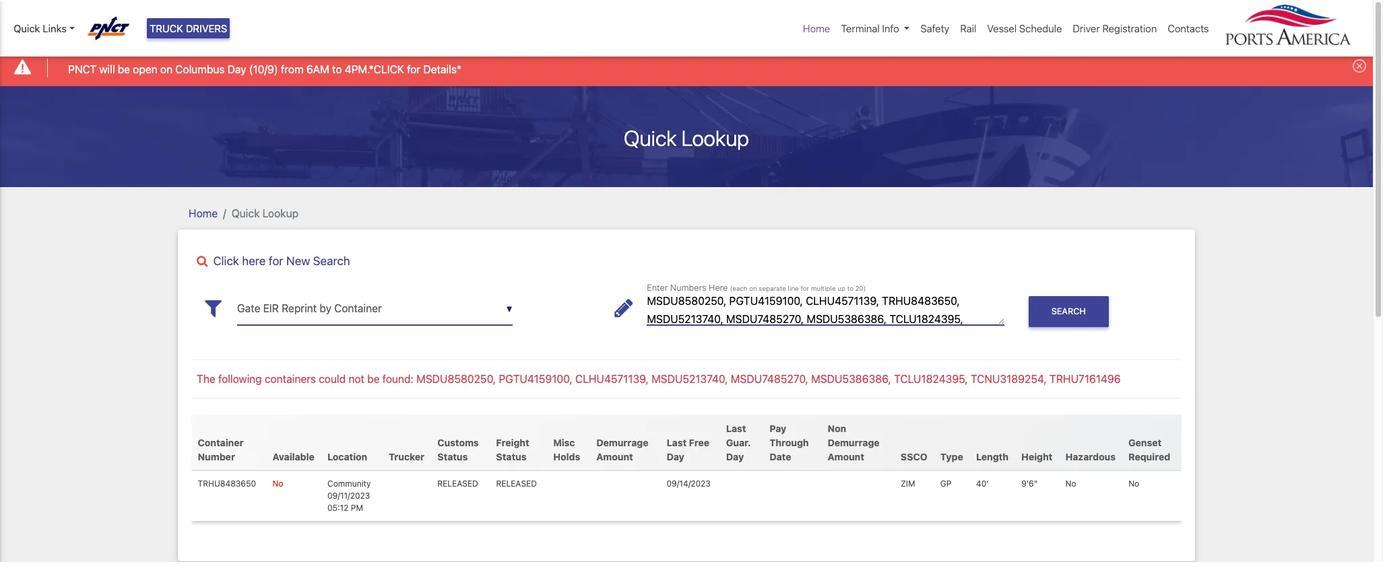 Task type: vqa. For each thing, say whether or not it's contained in the screenshot.
(each
yes



Task type: describe. For each thing, give the bounding box(es) containing it.
guar.
[[726, 437, 751, 449]]

amount inside the demurrage amount
[[597, 451, 633, 463]]

click here for new search link
[[191, 254, 1182, 268]]

freight status
[[496, 437, 529, 463]]

be inside alert
[[118, 63, 130, 75]]

length
[[976, 451, 1009, 463]]

enter
[[647, 282, 668, 292]]

pnct will be open on columbus day (10/9) from 6am to 4pm.*click for details* alert
[[0, 50, 1373, 86]]

pgtu4159100,
[[499, 373, 573, 386]]

non demurrage amount
[[828, 423, 880, 463]]

driver registration
[[1073, 22, 1157, 34]]

here
[[709, 282, 728, 292]]

1 no from the left
[[273, 479, 283, 489]]

day for last free day
[[667, 451, 685, 463]]

numbers
[[670, 282, 707, 292]]

0 vertical spatial lookup
[[682, 125, 749, 151]]

number
[[198, 451, 235, 463]]

enter numbers here (each on separate line for multiple up to 20)
[[647, 282, 866, 292]]

terminal
[[841, 22, 880, 34]]

contacts link
[[1163, 15, 1215, 41]]

to for 20)
[[847, 284, 854, 292]]

location
[[328, 451, 367, 463]]

separate
[[759, 284, 786, 292]]

msdu7485270,
[[731, 373, 809, 386]]

safety
[[921, 22, 950, 34]]

pnct will be open on columbus day (10/9) from 6am to 4pm.*click for details*
[[68, 63, 462, 75]]

terminal info link
[[836, 15, 915, 41]]

contacts
[[1168, 22, 1209, 34]]

1 released from the left
[[438, 479, 478, 489]]

6am
[[306, 63, 329, 75]]

pay through date
[[770, 423, 809, 463]]

genset
[[1129, 437, 1162, 449]]

genset required
[[1129, 437, 1171, 463]]

(10/9)
[[249, 63, 278, 75]]

could
[[319, 373, 346, 386]]

last guar. day
[[726, 423, 751, 463]]

last for last free day
[[667, 437, 687, 449]]

1 vertical spatial lookup
[[263, 207, 299, 219]]

search inside click here for new search link
[[313, 254, 350, 268]]

here
[[242, 254, 266, 268]]

gp
[[941, 479, 952, 489]]

(each
[[730, 284, 748, 292]]

container number
[[198, 437, 244, 463]]

found:
[[383, 373, 414, 386]]

drivers
[[186, 22, 227, 34]]

driver registration link
[[1068, 15, 1163, 41]]

click here for new search
[[213, 254, 350, 268]]

4pm.*click
[[345, 63, 404, 75]]

last free day
[[667, 437, 710, 463]]

trhu8483650
[[198, 479, 256, 489]]

day inside alert
[[228, 63, 246, 75]]

registration
[[1103, 22, 1157, 34]]

vessel schedule link
[[982, 15, 1068, 41]]

tclu1824395,
[[894, 373, 968, 386]]

open
[[133, 63, 157, 75]]

misc holds
[[553, 437, 580, 463]]

height
[[1022, 451, 1053, 463]]

info
[[882, 22, 899, 34]]

for inside alert
[[407, 63, 421, 75]]

tcnu3189254,
[[971, 373, 1047, 386]]

status for customs status
[[438, 451, 468, 463]]

following
[[218, 373, 262, 386]]

for inside enter numbers here (each on separate line for multiple up to 20)
[[801, 284, 809, 292]]

05:12
[[328, 503, 349, 513]]

driver
[[1073, 22, 1100, 34]]

through
[[770, 437, 809, 449]]

demurrage amount
[[597, 437, 649, 463]]

line
[[788, 284, 799, 292]]

the following containers could not be found: msdu8580250, pgtu4159100, clhu4571139, msdu5213740, msdu7485270, msdu5386386, tclu1824395, tcnu3189254, trhu7161496
[[197, 373, 1121, 386]]

msdu8580250,
[[417, 373, 496, 386]]

up
[[838, 284, 846, 292]]

from
[[281, 63, 304, 75]]

non
[[828, 423, 847, 434]]

20)
[[856, 284, 866, 292]]

community
[[328, 479, 371, 489]]

new
[[286, 254, 310, 268]]

customs
[[438, 437, 479, 449]]

free
[[689, 437, 710, 449]]

date
[[770, 451, 791, 463]]

vessel schedule
[[987, 22, 1062, 34]]

rail
[[960, 22, 977, 34]]

truck drivers link
[[147, 18, 230, 39]]

2 no from the left
[[1066, 479, 1077, 489]]

details*
[[423, 63, 462, 75]]

columbus
[[175, 63, 225, 75]]



Task type: locate. For each thing, give the bounding box(es) containing it.
amount down non
[[828, 451, 864, 463]]

available
[[273, 451, 315, 463]]

no down hazardous
[[1066, 479, 1077, 489]]

0 vertical spatial quick
[[13, 22, 40, 34]]

2 amount from the left
[[828, 451, 864, 463]]

released
[[438, 479, 478, 489], [496, 479, 537, 489]]

on inside enter numbers here (each on separate line for multiple up to 20)
[[749, 284, 757, 292]]

be right will
[[118, 63, 130, 75]]

0 horizontal spatial to
[[332, 63, 342, 75]]

1 horizontal spatial status
[[496, 451, 527, 463]]

0 vertical spatial be
[[118, 63, 130, 75]]

safety link
[[915, 15, 955, 41]]

pnct
[[68, 63, 96, 75]]

0 vertical spatial home
[[803, 22, 830, 34]]

2 vertical spatial for
[[801, 284, 809, 292]]

MSDU8580250, PGTU4159100, CLHU4571139, TRHU8483650, MSDU5213740, MSDU7485270, MSDU5386386, TCLU1824395, TCNU3189254, TRHU7161496 text field
[[647, 292, 1004, 325]]

day up "09/14/2023"
[[667, 451, 685, 463]]

0 horizontal spatial search
[[313, 254, 350, 268]]

search image
[[197, 256, 208, 268]]

09/14/2023
[[667, 479, 711, 489]]

0 vertical spatial home link
[[798, 15, 836, 41]]

home up search image
[[189, 207, 218, 219]]

on right open
[[160, 63, 173, 75]]

1 vertical spatial search
[[1052, 307, 1086, 317]]

last left free
[[667, 437, 687, 449]]

to for 4pm.*click
[[332, 63, 342, 75]]

to right 'up'
[[847, 284, 854, 292]]

2 demurrage from the left
[[828, 437, 880, 449]]

msdu5386386,
[[811, 373, 891, 386]]

pay
[[770, 423, 787, 434]]

status down freight
[[496, 451, 527, 463]]

1 horizontal spatial lookup
[[682, 125, 749, 151]]

1 horizontal spatial amount
[[828, 451, 864, 463]]

for right line
[[801, 284, 809, 292]]

type
[[941, 451, 964, 463]]

for
[[407, 63, 421, 75], [269, 254, 283, 268], [801, 284, 809, 292]]

day
[[228, 63, 246, 75], [667, 451, 685, 463], [726, 451, 744, 463]]

containers
[[265, 373, 316, 386]]

search
[[313, 254, 350, 268], [1052, 307, 1086, 317]]

clhu4571139,
[[575, 373, 649, 386]]

2 released from the left
[[496, 479, 537, 489]]

09/11/2023
[[328, 491, 370, 501]]

last inside the last guar. day
[[726, 423, 746, 434]]

freight
[[496, 437, 529, 449]]

msdu5213740,
[[652, 373, 728, 386]]

3 no from the left
[[1129, 479, 1140, 489]]

click
[[213, 254, 239, 268]]

trhu7161496
[[1050, 373, 1121, 386]]

status for freight status
[[496, 451, 527, 463]]

2 status from the left
[[496, 451, 527, 463]]

on for separate
[[749, 284, 757, 292]]

terminal info
[[841, 22, 899, 34]]

last
[[726, 423, 746, 434], [667, 437, 687, 449]]

zim
[[901, 479, 915, 489]]

1 vertical spatial be
[[367, 373, 380, 386]]

1 horizontal spatial be
[[367, 373, 380, 386]]

to inside enter numbers here (each on separate line for multiple up to 20)
[[847, 284, 854, 292]]

on inside alert
[[160, 63, 173, 75]]

truck drivers
[[150, 22, 227, 34]]

None text field
[[237, 292, 513, 325]]

0 horizontal spatial demurrage
[[597, 437, 649, 449]]

vessel
[[987, 22, 1017, 34]]

links
[[43, 22, 67, 34]]

status down customs
[[438, 451, 468, 463]]

customs status
[[438, 437, 479, 463]]

be right the not
[[367, 373, 380, 386]]

0 horizontal spatial quick lookup
[[232, 207, 299, 219]]

status inside 'customs status'
[[438, 451, 468, 463]]

to inside alert
[[332, 63, 342, 75]]

2 horizontal spatial for
[[801, 284, 809, 292]]

no down required
[[1129, 479, 1140, 489]]

last inside last free day
[[667, 437, 687, 449]]

pm
[[351, 503, 363, 513]]

last up guar.
[[726, 423, 746, 434]]

home link up search image
[[189, 207, 218, 219]]

1 horizontal spatial home link
[[798, 15, 836, 41]]

lookup
[[682, 125, 749, 151], [263, 207, 299, 219]]

0 horizontal spatial quick
[[13, 22, 40, 34]]

for right here
[[269, 254, 283, 268]]

1 horizontal spatial to
[[847, 284, 854, 292]]

9'6"
[[1022, 479, 1038, 489]]

status
[[438, 451, 468, 463], [496, 451, 527, 463]]

released down 'customs status'
[[438, 479, 478, 489]]

1 horizontal spatial quick
[[232, 207, 260, 219]]

hazardous
[[1066, 451, 1116, 463]]

status inside 'freight status'
[[496, 451, 527, 463]]

▼
[[506, 304, 513, 314]]

0 horizontal spatial released
[[438, 479, 478, 489]]

0 vertical spatial for
[[407, 63, 421, 75]]

be
[[118, 63, 130, 75], [367, 373, 380, 386]]

on right (each
[[749, 284, 757, 292]]

1 horizontal spatial search
[[1052, 307, 1086, 317]]

last for last guar. day
[[726, 423, 746, 434]]

no down available
[[273, 479, 283, 489]]

1 horizontal spatial no
[[1066, 479, 1077, 489]]

rail link
[[955, 15, 982, 41]]

container
[[198, 437, 244, 449]]

1 horizontal spatial day
[[667, 451, 685, 463]]

0 horizontal spatial home link
[[189, 207, 218, 219]]

0 horizontal spatial last
[[667, 437, 687, 449]]

0 horizontal spatial on
[[160, 63, 173, 75]]

home left terminal on the right of page
[[803, 22, 830, 34]]

day left (10/9)
[[228, 63, 246, 75]]

the
[[197, 373, 215, 386]]

community 09/11/2023 05:12 pm
[[328, 479, 371, 513]]

40'
[[976, 479, 989, 489]]

amount right the holds
[[597, 451, 633, 463]]

1 demurrage from the left
[[597, 437, 649, 449]]

0 vertical spatial search
[[313, 254, 350, 268]]

1 horizontal spatial home
[[803, 22, 830, 34]]

day inside last free day
[[667, 451, 685, 463]]

1 horizontal spatial demurrage
[[828, 437, 880, 449]]

1 horizontal spatial on
[[749, 284, 757, 292]]

search inside search 'button'
[[1052, 307, 1086, 317]]

amount inside non demurrage amount
[[828, 451, 864, 463]]

0 vertical spatial quick lookup
[[624, 125, 749, 151]]

1 vertical spatial home
[[189, 207, 218, 219]]

0 horizontal spatial status
[[438, 451, 468, 463]]

quick links link
[[13, 21, 75, 36]]

day down guar.
[[726, 451, 744, 463]]

0 horizontal spatial for
[[269, 254, 283, 268]]

1 vertical spatial home link
[[189, 207, 218, 219]]

1 vertical spatial for
[[269, 254, 283, 268]]

not
[[349, 373, 365, 386]]

1 horizontal spatial for
[[407, 63, 421, 75]]

for left details*
[[407, 63, 421, 75]]

quick
[[13, 22, 40, 34], [624, 125, 677, 151], [232, 207, 260, 219]]

amount
[[597, 451, 633, 463], [828, 451, 864, 463]]

trucker
[[389, 451, 425, 463]]

day for last guar. day
[[726, 451, 744, 463]]

1 vertical spatial to
[[847, 284, 854, 292]]

holds
[[553, 451, 580, 463]]

search button
[[1029, 296, 1109, 328]]

on
[[160, 63, 173, 75], [749, 284, 757, 292]]

misc
[[553, 437, 575, 449]]

schedule
[[1020, 22, 1062, 34]]

0 vertical spatial to
[[332, 63, 342, 75]]

0 horizontal spatial no
[[273, 479, 283, 489]]

demurrage down non
[[828, 437, 880, 449]]

1 status from the left
[[438, 451, 468, 463]]

pnct will be open on columbus day (10/9) from 6am to 4pm.*click for details* link
[[68, 61, 462, 77]]

1 vertical spatial quick
[[624, 125, 677, 151]]

1 vertical spatial on
[[749, 284, 757, 292]]

2 vertical spatial quick
[[232, 207, 260, 219]]

0 horizontal spatial lookup
[[263, 207, 299, 219]]

1 horizontal spatial last
[[726, 423, 746, 434]]

0 horizontal spatial be
[[118, 63, 130, 75]]

to
[[332, 63, 342, 75], [847, 284, 854, 292]]

demurrage right "misc holds"
[[597, 437, 649, 449]]

to right 6am in the left of the page
[[332, 63, 342, 75]]

will
[[99, 63, 115, 75]]

2 horizontal spatial day
[[726, 451, 744, 463]]

1 amount from the left
[[597, 451, 633, 463]]

0 vertical spatial on
[[160, 63, 173, 75]]

0 horizontal spatial home
[[189, 207, 218, 219]]

home link left terminal on the right of page
[[798, 15, 836, 41]]

required
[[1129, 451, 1171, 463]]

1 horizontal spatial quick lookup
[[624, 125, 749, 151]]

2 horizontal spatial quick
[[624, 125, 677, 151]]

close image
[[1353, 59, 1367, 73]]

on for columbus
[[160, 63, 173, 75]]

0 horizontal spatial amount
[[597, 451, 633, 463]]

1 horizontal spatial released
[[496, 479, 537, 489]]

released down 'freight status'
[[496, 479, 537, 489]]

0 vertical spatial last
[[726, 423, 746, 434]]

1 vertical spatial last
[[667, 437, 687, 449]]

home link
[[798, 15, 836, 41], [189, 207, 218, 219]]

quick links
[[13, 22, 67, 34]]

home
[[803, 22, 830, 34], [189, 207, 218, 219]]

1 vertical spatial quick lookup
[[232, 207, 299, 219]]

2 horizontal spatial no
[[1129, 479, 1140, 489]]

ssco
[[901, 451, 928, 463]]

day inside the last guar. day
[[726, 451, 744, 463]]

0 horizontal spatial day
[[228, 63, 246, 75]]



